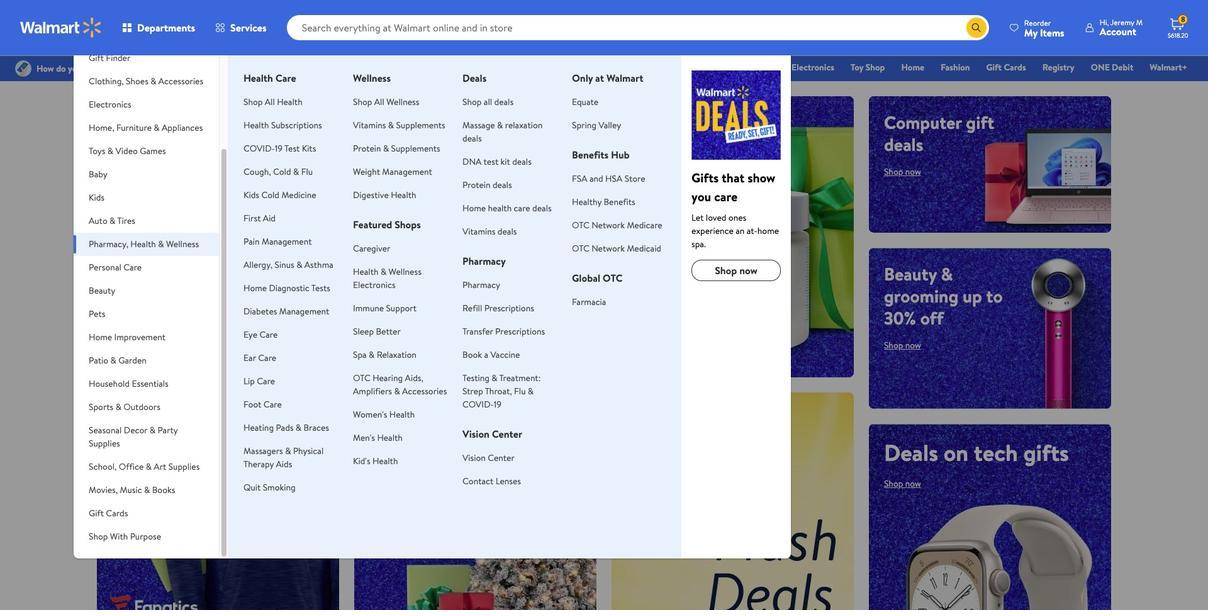 Task type: locate. For each thing, give the bounding box(es) containing it.
vitamins down shop all wellness
[[353, 119, 386, 132]]

& inside massage & relaxation deals
[[497, 119, 503, 132]]

health subscriptions link
[[244, 119, 322, 132]]

accessories down gift finder dropdown button
[[158, 75, 203, 87]]

$618.20
[[1168, 31, 1189, 40]]

ear
[[244, 352, 256, 364]]

& right sports
[[116, 401, 121, 413]]

new
[[411, 277, 465, 319]]

1 vertical spatial vision
[[463, 452, 486, 464]]

8 $618.20
[[1168, 14, 1189, 40]]

health & wellness electronics
[[353, 266, 422, 291]]

allergy, sinus & asthma
[[244, 259, 333, 271]]

1 horizontal spatial electronics
[[353, 279, 396, 291]]

1 vertical spatial gift cards
[[89, 507, 128, 520]]

health care
[[244, 71, 296, 85]]

gift finder inside gift finder dropdown button
[[89, 52, 130, 64]]

tests
[[311, 282, 330, 295]]

& inside "dropdown button"
[[110, 215, 115, 227]]

walmart image
[[20, 18, 102, 38]]

refill prescriptions
[[463, 302, 534, 315]]

1 horizontal spatial 19
[[494, 398, 502, 411]]

beauty inside dropdown button
[[89, 284, 115, 297]]

health up the subscriptions
[[277, 96, 303, 108]]

care inside dropdown button
[[123, 261, 142, 274]]

sports
[[89, 401, 113, 413]]

1 horizontal spatial finder
[[674, 61, 699, 74]]

quit
[[244, 481, 261, 494]]

eye care
[[244, 329, 278, 341]]

care for eye care
[[260, 329, 278, 341]]

covid-19 test kits
[[244, 142, 316, 155]]

0 vertical spatial supplements
[[396, 119, 445, 132]]

home inside dropdown button
[[89, 331, 112, 344]]

0 vertical spatial electronics
[[792, 61, 834, 74]]

to inside up to 25% off sports-fan gear
[[146, 286, 167, 317]]

protein up the weight
[[353, 142, 381, 155]]

supplies for school, office & art supplies
[[168, 461, 200, 473]]

health right kid's
[[373, 455, 398, 468]]

0 vertical spatial covid-
[[244, 142, 275, 155]]

otc up amplifiers
[[353, 372, 371, 385]]

flu down treatment:
[[514, 385, 526, 398]]

0 vertical spatial vision center
[[463, 427, 522, 441]]

wellness down auto & tires "dropdown button"
[[166, 238, 199, 250]]

1 vertical spatial cold
[[261, 189, 279, 201]]

& down caregiver link
[[381, 266, 387, 278]]

kids up auto
[[89, 191, 104, 204]]

1 horizontal spatial protein
[[463, 179, 491, 191]]

electronics left the toy on the top right
[[792, 61, 834, 74]]

0 horizontal spatial 30%
[[417, 406, 449, 431]]

gift finder inside gift finder 'link'
[[656, 61, 699, 74]]

0 horizontal spatial 19
[[275, 142, 283, 155]]

cards
[[1004, 61, 1026, 74], [106, 507, 128, 520]]

home down allergy,
[[244, 282, 267, 295]]

19 down throat,
[[494, 398, 502, 411]]

0 horizontal spatial gift cards
[[89, 507, 128, 520]]

vision center up vision center link
[[463, 427, 522, 441]]

center up vision center link
[[492, 427, 522, 441]]

digestive
[[353, 189, 389, 201]]

featured
[[353, 218, 392, 232]]

1 horizontal spatial covid-
[[463, 398, 494, 411]]

1 horizontal spatial accessories
[[402, 385, 447, 398]]

&
[[594, 61, 600, 74], [151, 75, 156, 87], [388, 119, 394, 132], [497, 119, 503, 132], [154, 121, 160, 134], [383, 142, 389, 155], [107, 145, 113, 157], [293, 166, 299, 178], [110, 215, 115, 227], [158, 238, 164, 250], [296, 259, 302, 271], [941, 262, 953, 286], [381, 266, 387, 278], [369, 349, 375, 361], [110, 354, 116, 367], [492, 372, 498, 385], [394, 385, 400, 398], [528, 385, 534, 398], [116, 401, 121, 413], [296, 422, 302, 434], [150, 424, 155, 437], [285, 445, 291, 458], [146, 461, 152, 473], [144, 484, 150, 497]]

shop now for beauty & grooming up to 30% off
[[884, 339, 921, 352]]

& right furniture
[[154, 121, 160, 134]]

contact
[[463, 475, 494, 488]]

to up men's health link
[[396, 406, 412, 431]]

deals inside 'computer gift deals'
[[884, 132, 923, 157]]

& right pads
[[296, 422, 302, 434]]

flu down the kits
[[301, 166, 313, 178]]

off inside up to 30% off seasonal decor
[[453, 406, 476, 431]]

1 vertical spatial supplements
[[391, 142, 440, 155]]

0 horizontal spatial up
[[112, 286, 141, 317]]

2 vertical spatial management
[[279, 305, 329, 318]]

spring valley
[[572, 119, 621, 132]]

all new savings
[[369, 277, 565, 319]]

& inside health & wellness electronics
[[381, 266, 387, 278]]

cards inside 'link'
[[1004, 61, 1026, 74]]

electronics
[[792, 61, 834, 74], [89, 98, 131, 111], [353, 279, 396, 291]]

1 horizontal spatial care
[[714, 188, 738, 205]]

sleep better link
[[353, 325, 401, 338]]

wellness inside health & wellness electronics
[[389, 266, 422, 278]]

cough,
[[244, 166, 271, 178]]

up for up to 65% off
[[627, 406, 655, 437]]

2 horizontal spatial up
[[627, 406, 655, 437]]

kit
[[501, 155, 510, 168]]

0 vertical spatial network
[[592, 219, 625, 232]]

otc inside otc hearing aids, amplifiers & accessories
[[353, 372, 371, 385]]

gifts
[[692, 169, 719, 186]]

1 horizontal spatial up
[[369, 406, 392, 431]]

on
[[944, 437, 969, 469]]

supplements for protein & supplements
[[391, 142, 440, 155]]

0 horizontal spatial kids
[[89, 191, 104, 204]]

0 horizontal spatial electronics
[[89, 98, 131, 111]]

health down auto & tires "dropdown button"
[[130, 238, 156, 250]]

gift cards down my at the top right of page
[[986, 61, 1026, 74]]

registry link
[[1037, 60, 1080, 74]]

1 vertical spatial vision center
[[463, 452, 515, 464]]

care for health care
[[275, 71, 296, 85]]

cards for 'gift cards' 'link'
[[1004, 61, 1026, 74]]

up for up to 25% off sports-fan gear
[[112, 286, 141, 317]]

tech
[[974, 437, 1018, 469]]

care right lip
[[257, 375, 275, 388]]

gift up clothing,
[[89, 52, 104, 64]]

shop now for computer gift deals
[[884, 166, 921, 178]]

vitamins down 'health' at top left
[[463, 225, 496, 238]]

1 horizontal spatial essentials
[[603, 61, 640, 74]]

electronics down clothing,
[[89, 98, 131, 111]]

decor
[[124, 424, 147, 437]]

wellness up the support
[[389, 266, 422, 278]]

off left up in the right of the page
[[920, 306, 944, 330]]

gift inside dropdown button
[[89, 507, 104, 520]]

benefits hub
[[572, 148, 630, 162]]

to right up in the right of the page
[[986, 284, 1003, 308]]

massage
[[463, 119, 495, 132]]

0 vertical spatial 30%
[[884, 306, 916, 330]]

farmacia
[[572, 296, 606, 308]]

1 horizontal spatial supplies
[[168, 461, 200, 473]]

up for up to 30% off seasonal decor
[[369, 406, 392, 431]]

1 vertical spatial electronics
[[89, 98, 131, 111]]

& left art
[[146, 461, 152, 473]]

deals left the on
[[884, 437, 938, 469]]

& up throat,
[[492, 372, 498, 385]]

clothing, shoes & accessories button
[[74, 70, 219, 93]]

2 horizontal spatial electronics
[[792, 61, 834, 74]]

0 vertical spatial vision
[[463, 427, 490, 441]]

finder for gift finder dropdown button
[[106, 52, 130, 64]]

protein down dna
[[463, 179, 491, 191]]

0 horizontal spatial gift finder
[[89, 52, 130, 64]]

gift finder right walmart
[[656, 61, 699, 74]]

0 vertical spatial 19
[[275, 142, 283, 155]]

accessories down aids,
[[402, 385, 447, 398]]

immune support
[[353, 302, 417, 315]]

1 horizontal spatial flu
[[514, 385, 526, 398]]

decor
[[438, 428, 482, 453]]

0 horizontal spatial essentials
[[132, 378, 169, 390]]

1 vertical spatial pharmacy
[[463, 279, 500, 291]]

gift cards
[[986, 61, 1026, 74], [89, 507, 128, 520]]

beauty inside beauty & grooming up to 30% off
[[884, 262, 937, 286]]

& left tires
[[110, 215, 115, 227]]

gift
[[966, 110, 994, 135]]

& left up in the right of the page
[[941, 262, 953, 286]]

0 horizontal spatial flu
[[301, 166, 313, 178]]

lip care link
[[244, 375, 275, 388]]

vitamins for vitamins deals
[[463, 225, 496, 238]]

health down shop all health at the left top of the page
[[244, 119, 269, 132]]

cards inside dropdown button
[[106, 507, 128, 520]]

up inside up to 25% off sports-fan gear
[[112, 286, 141, 317]]

0 vertical spatial supplies
[[89, 437, 120, 450]]

2 pharmacy from the top
[[463, 279, 500, 291]]

0 vertical spatial prescriptions
[[484, 302, 534, 315]]

gift right walmart
[[656, 61, 672, 74]]

& up weight management link
[[383, 142, 389, 155]]

1 vertical spatial flu
[[514, 385, 526, 398]]

gift cards down "movies,"
[[89, 507, 128, 520]]

0 horizontal spatial protein
[[353, 142, 381, 155]]

to for up to 65% off
[[661, 406, 682, 437]]

2 vertical spatial electronics
[[353, 279, 396, 291]]

0 horizontal spatial finder
[[106, 52, 130, 64]]

management down diagnostic
[[279, 305, 329, 318]]

off up eye
[[218, 286, 248, 317]]

cold up the aid
[[261, 189, 279, 201]]

1 vertical spatial covid-
[[463, 398, 494, 411]]

1 vertical spatial supplies
[[168, 461, 200, 473]]

now for deals on tech gifts
[[905, 477, 921, 490]]

shop with purpose
[[89, 531, 161, 543]]

2 vision from the top
[[463, 452, 486, 464]]

1 vertical spatial accessories
[[402, 385, 447, 398]]

cold for cough,
[[273, 166, 291, 178]]

& down auto & tires "dropdown button"
[[158, 238, 164, 250]]

prescriptions up transfer prescriptions link
[[484, 302, 534, 315]]

all for health care
[[265, 96, 275, 108]]

off right 65%
[[733, 406, 763, 437]]

& inside otc hearing aids, amplifiers & accessories
[[394, 385, 400, 398]]

1 network from the top
[[592, 219, 625, 232]]

1 vertical spatial protein
[[463, 179, 491, 191]]

0 vertical spatial protein
[[353, 142, 381, 155]]

1 horizontal spatial 30%
[[884, 306, 916, 330]]

shop now inside shop now link
[[385, 339, 433, 355]]

lip
[[244, 375, 255, 388]]

& left the party
[[150, 424, 155, 437]]

kids
[[244, 189, 259, 201], [89, 191, 104, 204]]

deals for deals on tech gifts
[[884, 437, 938, 469]]

gift cards inside dropdown button
[[89, 507, 128, 520]]

1 vertical spatial benefits
[[604, 196, 635, 208]]

& down hearing at the bottom of the page
[[394, 385, 400, 398]]

finder up clothing,
[[106, 52, 130, 64]]

pharmacy up "refill"
[[463, 279, 500, 291]]

first aid link
[[244, 212, 276, 225]]

finder inside gift finder 'link'
[[674, 61, 699, 74]]

reorder my items
[[1024, 17, 1065, 39]]

kid's
[[353, 455, 370, 468]]

ones
[[729, 211, 747, 224]]

1 horizontal spatial gift finder
[[656, 61, 699, 74]]

asthma
[[304, 259, 333, 271]]

electronics inside health & wellness electronics
[[353, 279, 396, 291]]

0 horizontal spatial accessories
[[158, 75, 203, 87]]

30% inside up to 30% off seasonal decor
[[417, 406, 449, 431]]

hearing
[[373, 372, 403, 385]]

pads
[[276, 422, 294, 434]]

0 vertical spatial cards
[[1004, 61, 1026, 74]]

to down the personal care dropdown button
[[146, 286, 167, 317]]

19 inside testing & treatment: strep throat, flu & covid-19
[[494, 398, 502, 411]]

gift cards inside 'link'
[[986, 61, 1026, 74]]

off for up to 25% off sports-fan gear
[[218, 286, 248, 317]]

gift finder for gift finder dropdown button
[[89, 52, 130, 64]]

dna
[[463, 155, 482, 168]]

0 horizontal spatial home
[[160, 110, 203, 135]]

subscriptions
[[271, 119, 322, 132]]

benefits up and
[[572, 148, 609, 162]]

off for up to 65% off
[[733, 406, 763, 437]]

0 vertical spatial center
[[492, 427, 522, 441]]

prescriptions
[[484, 302, 534, 315], [495, 325, 545, 338]]

1 vertical spatial essentials
[[132, 378, 169, 390]]

0 vertical spatial pharmacy
[[463, 254, 506, 268]]

support
[[386, 302, 417, 315]]

1 horizontal spatial cards
[[1004, 61, 1026, 74]]

cold for kids
[[261, 189, 279, 201]]

care right ear
[[258, 352, 276, 364]]

0 horizontal spatial cards
[[106, 507, 128, 520]]

0 vertical spatial accessories
[[158, 75, 203, 87]]

0 horizontal spatial beauty
[[89, 284, 115, 297]]

vision up vision center link
[[463, 427, 490, 441]]

home left 'health' at top left
[[463, 202, 486, 215]]

gift right fashion link
[[986, 61, 1002, 74]]

2 network from the top
[[592, 242, 625, 255]]

1 horizontal spatial deals
[[884, 437, 938, 469]]

kids inside kids dropdown button
[[89, 191, 104, 204]]

1 vertical spatial home
[[758, 225, 779, 237]]

covid- up the cough,
[[244, 142, 275, 155]]

care right eye
[[260, 329, 278, 341]]

massage & relaxation deals link
[[463, 119, 543, 145]]

finder inside gift finder dropdown button
[[106, 52, 130, 64]]

care up shop all health link
[[275, 71, 296, 85]]

school, office & art supplies
[[89, 461, 200, 473]]

0 vertical spatial cold
[[273, 166, 291, 178]]

grocery
[[562, 61, 592, 74]]

supplies inside the seasonal decor & party supplies
[[89, 437, 120, 450]]

kids up first
[[244, 189, 259, 201]]

finder left christmas
[[674, 61, 699, 74]]

otc right global at the left top of page
[[603, 271, 623, 285]]

network down otc network medicare link
[[592, 242, 625, 255]]

massagers
[[244, 445, 283, 458]]

vitamins deals
[[463, 225, 517, 238]]

network
[[592, 219, 625, 232], [592, 242, 625, 255]]

kids for kids
[[89, 191, 104, 204]]

to for up to 30% off seasonal decor
[[396, 406, 412, 431]]

christmas shop
[[715, 61, 775, 74]]

vitamins & supplements link
[[353, 119, 445, 132]]

1 vision center from the top
[[463, 427, 522, 441]]

now for beauty & grooming up to 30% off
[[905, 339, 921, 352]]

1 horizontal spatial kids
[[244, 189, 259, 201]]

0 vertical spatial gift cards
[[986, 61, 1026, 74]]

off inside up to 25% off sports-fan gear
[[218, 286, 248, 317]]

1 vertical spatial cards
[[106, 507, 128, 520]]

up inside up to 30% off seasonal decor
[[369, 406, 392, 431]]

vision center up the contact lenses
[[463, 452, 515, 464]]

otc for otc network medicaid
[[572, 242, 590, 255]]

health down caregiver link
[[353, 266, 379, 278]]

search icon image
[[972, 23, 982, 33]]

0 horizontal spatial covid-
[[244, 142, 275, 155]]

shop now
[[884, 166, 921, 178], [715, 264, 758, 278], [884, 339, 921, 352], [385, 339, 433, 355], [112, 354, 149, 367], [369, 462, 406, 474], [884, 477, 921, 490]]

vitamins deals link
[[463, 225, 517, 238]]

digestive health link
[[353, 189, 416, 201]]

cold up 'kids cold medicine'
[[273, 166, 291, 178]]

1 vertical spatial 19
[[494, 398, 502, 411]]

kids cold medicine
[[244, 189, 316, 201]]

supplies inside dropdown button
[[168, 461, 200, 473]]

care inside the gifts that show you care let loved ones experience an at-home spa.
[[714, 188, 738, 205]]

immune
[[353, 302, 384, 315]]

1 vertical spatial prescriptions
[[495, 325, 545, 338]]

otc down healthy at the top of the page
[[572, 219, 590, 232]]

party
[[158, 424, 178, 437]]

with
[[110, 531, 128, 543]]

1 horizontal spatial vitamins
[[463, 225, 496, 238]]

supplies right art
[[168, 461, 200, 473]]

shop now link for beauty & grooming up to 30% off
[[884, 339, 921, 352]]

school,
[[89, 461, 117, 473]]

& right spa
[[369, 349, 375, 361]]

vaccine
[[491, 349, 520, 361]]

wellness
[[353, 71, 391, 85], [387, 96, 419, 108], [166, 238, 199, 250], [389, 266, 422, 278]]

0 horizontal spatial vitamins
[[353, 119, 386, 132]]

gift cards for gift cards dropdown button on the left of the page
[[89, 507, 128, 520]]

management for diabetes management
[[279, 305, 329, 318]]

sports-
[[112, 314, 182, 345]]

gift inside dropdown button
[[89, 52, 104, 64]]

to inside up to 30% off seasonal decor
[[396, 406, 412, 431]]

1 horizontal spatial beauty
[[884, 262, 937, 286]]

0 vertical spatial home
[[160, 110, 203, 135]]

home
[[160, 110, 203, 135], [758, 225, 779, 237]]

care for personal care
[[123, 261, 142, 274]]

& right shoes
[[151, 75, 156, 87]]

diabetes management
[[244, 305, 329, 318]]

vision up contact
[[463, 452, 486, 464]]

home up patio
[[89, 331, 112, 344]]

flu
[[301, 166, 313, 178], [514, 385, 526, 398]]

0 vertical spatial vitamins
[[353, 119, 386, 132]]

care down pharmacy, health & wellness
[[123, 261, 142, 274]]

1 horizontal spatial home
[[758, 225, 779, 237]]

care for ear care
[[258, 352, 276, 364]]

management down protein & supplements
[[382, 166, 432, 178]]

home inside great home deals
[[160, 110, 203, 135]]

shop all deals
[[463, 96, 514, 108]]

supplements down vitamins & supplements link
[[391, 142, 440, 155]]

care right foot
[[264, 398, 282, 411]]

2 vision center from the top
[[463, 452, 515, 464]]

supplements up protein & supplements
[[396, 119, 445, 132]]

home left fashion
[[901, 61, 925, 74]]

care right 'health' at top left
[[514, 202, 530, 215]]

heating pads & braces link
[[244, 422, 329, 434]]

1 horizontal spatial gift cards
[[986, 61, 1026, 74]]

kids cold medicine link
[[244, 189, 316, 201]]

0 vertical spatial management
[[382, 166, 432, 178]]

1 vertical spatial management
[[262, 235, 312, 248]]

strep
[[463, 385, 483, 398]]

all
[[484, 96, 492, 108]]

network for medicaid
[[592, 242, 625, 255]]

prescriptions up the vaccine
[[495, 325, 545, 338]]

cards down my at the top right of page
[[1004, 61, 1026, 74]]

movies, music & books
[[89, 484, 175, 497]]

0 horizontal spatial supplies
[[89, 437, 120, 450]]

8
[[1181, 14, 1185, 25]]

1 vertical spatial vitamins
[[463, 225, 496, 238]]

supplies down seasonal
[[89, 437, 120, 450]]

health subscriptions
[[244, 119, 322, 132]]

0 vertical spatial flu
[[301, 166, 313, 178]]

protein for protein & supplements
[[353, 142, 381, 155]]

cards up with
[[106, 507, 128, 520]]

shop now for up to 30% off seasonal decor
[[369, 462, 406, 474]]

shop now link for computer gift deals
[[884, 166, 921, 178]]

19 left the test
[[275, 142, 283, 155]]

covid- inside testing & treatment: strep throat, flu & covid-19
[[463, 398, 494, 411]]

women's health link
[[353, 408, 415, 421]]

store
[[625, 172, 645, 185]]

network down the healthy benefits link
[[592, 219, 625, 232]]

to left 65%
[[661, 406, 682, 437]]

& inside the seasonal decor & party supplies
[[150, 424, 155, 437]]

pharmacy up pharmacy link at the left of the page
[[463, 254, 506, 268]]

1 vertical spatial deals
[[884, 437, 938, 469]]

1 vertical spatial 30%
[[417, 406, 449, 431]]

& inside dropdown button
[[151, 75, 156, 87]]

0 vertical spatial deals
[[463, 71, 487, 85]]

health up seasonal at left bottom
[[389, 408, 415, 421]]

shop now for deals on tech gifts
[[884, 477, 921, 490]]

caregiver link
[[353, 242, 390, 255]]

care down "that"
[[714, 188, 738, 205]]

0 horizontal spatial deals
[[463, 71, 487, 85]]

wellness inside pharmacy, health & wellness dropdown button
[[166, 238, 199, 250]]

electronics inside dropdown button
[[89, 98, 131, 111]]

wellness up shop all wellness link at the top left
[[353, 71, 391, 85]]

benefits up otc network medicare link
[[604, 196, 635, 208]]

1 vertical spatial network
[[592, 242, 625, 255]]



Task type: vqa. For each thing, say whether or not it's contained in the screenshot.
Shop All Wellness link at left top
yes



Task type: describe. For each thing, give the bounding box(es) containing it.
health down weight management
[[391, 189, 416, 201]]

book a vaccine
[[463, 349, 520, 361]]

finder for gift finder 'link'
[[674, 61, 699, 74]]

0 vertical spatial essentials
[[603, 61, 640, 74]]

gift for 'gift cards' 'link'
[[986, 61, 1002, 74]]

reorder
[[1024, 17, 1051, 28]]

gift finder for gift finder 'link'
[[656, 61, 699, 74]]

school, office & art supplies button
[[74, 456, 219, 479]]

protein deals link
[[463, 179, 512, 191]]

home inside the gifts that show you care let loved ones experience an at-home spa.
[[758, 225, 779, 237]]

& right toys at the left of the page
[[107, 145, 113, 157]]

health inside dropdown button
[[130, 238, 156, 250]]

aids,
[[405, 372, 423, 385]]

personal
[[89, 261, 121, 274]]

home for home health care deals
[[463, 202, 486, 215]]

30% inside beauty & grooming up to 30% off
[[884, 306, 916, 330]]

healthy benefits link
[[572, 196, 635, 208]]

that
[[722, 169, 745, 186]]

office
[[119, 461, 144, 473]]

shop inside dropdown button
[[89, 531, 108, 543]]

shop now link for deals on tech gifts
[[884, 477, 921, 490]]

clothing, shoes & accessories
[[89, 75, 203, 87]]

supplements for vitamins & supplements
[[396, 119, 445, 132]]

now for up to 30% off seasonal decor
[[391, 462, 406, 474]]

electronics for electronics dropdown button at the top left
[[89, 98, 131, 111]]

fsa and hsa store
[[572, 172, 645, 185]]

hi, jeremy m account
[[1100, 17, 1143, 38]]

off inside beauty & grooming up to 30% off
[[920, 306, 944, 330]]

beauty for beauty & grooming up to 30% off
[[884, 262, 937, 286]]

global
[[572, 271, 600, 285]]

1 pharmacy from the top
[[463, 254, 506, 268]]

auto
[[89, 215, 107, 227]]

beauty for beauty
[[89, 284, 115, 297]]

grooming
[[884, 284, 959, 308]]

shop now for all new savings
[[385, 339, 433, 355]]

home for home improvement
[[89, 331, 112, 344]]

1 vertical spatial center
[[488, 452, 515, 464]]

books
[[152, 484, 175, 497]]

health
[[488, 202, 512, 215]]

improvement
[[114, 331, 166, 344]]

movies, music & books button
[[74, 479, 219, 502]]

supplies for seasonal decor & party supplies
[[89, 437, 120, 450]]

transfer prescriptions
[[463, 325, 545, 338]]

prescriptions for refill prescriptions
[[484, 302, 534, 315]]

account
[[1100, 25, 1137, 38]]

shop now link for up to 25% off sports-fan gear
[[112, 354, 149, 367]]

toy shop link
[[845, 60, 891, 74]]

diagnostic
[[269, 282, 310, 295]]

test
[[284, 142, 300, 155]]

electronics button
[[74, 93, 219, 116]]

one debit link
[[1085, 60, 1139, 74]]

shop now link for all new savings
[[369, 332, 448, 362]]

men's
[[353, 432, 375, 444]]

spa & relaxation link
[[353, 349, 417, 361]]

vitamins for vitamins & supplements
[[353, 119, 386, 132]]

fan
[[182, 314, 214, 345]]

pets
[[89, 308, 105, 320]]

healthy
[[572, 196, 602, 208]]

now for up to 25% off sports-fan gear
[[133, 354, 149, 367]]

& right music
[[144, 484, 150, 497]]

healthy benefits
[[572, 196, 635, 208]]

shop inside "link"
[[756, 61, 775, 74]]

fashion link
[[935, 60, 976, 74]]

all for wellness
[[374, 96, 384, 108]]

to inside beauty & grooming up to 30% off
[[986, 284, 1003, 308]]

music
[[120, 484, 142, 497]]

walmart+ link
[[1144, 60, 1193, 74]]

contact lenses link
[[463, 475, 521, 488]]

eye care link
[[244, 329, 278, 341]]

fsa and hsa store link
[[572, 172, 645, 185]]

hsa
[[605, 172, 623, 185]]

& right only
[[594, 61, 600, 74]]

a
[[484, 349, 488, 361]]

throat,
[[485, 385, 512, 398]]

spa & relaxation
[[353, 349, 417, 361]]

Walmart Site-Wide search field
[[287, 15, 989, 40]]

0 horizontal spatial care
[[514, 202, 530, 215]]

diabetes management link
[[244, 305, 329, 318]]

& inside massagers & physical therapy aids
[[285, 445, 291, 458]]

protein for protein deals
[[463, 179, 491, 191]]

care for foot care
[[264, 398, 282, 411]]

& inside beauty & grooming up to 30% off
[[941, 262, 953, 286]]

one debit
[[1091, 61, 1134, 74]]

shop now for up to 25% off sports-fan gear
[[112, 354, 149, 367]]

management for weight management
[[382, 166, 432, 178]]

household essentials button
[[74, 373, 219, 396]]

now for all new savings
[[412, 339, 433, 355]]

accessories inside clothing, shoes & accessories dropdown button
[[158, 75, 203, 87]]

let
[[692, 211, 704, 224]]

accessories inside otc hearing aids, amplifiers & accessories
[[402, 385, 447, 398]]

first aid
[[244, 212, 276, 225]]

cough, cold & flu link
[[244, 166, 313, 178]]

grocery & essentials
[[562, 61, 640, 74]]

health inside health & wellness electronics
[[353, 266, 379, 278]]

network for medicare
[[592, 219, 625, 232]]

0 vertical spatial benefits
[[572, 148, 609, 162]]

shop all wellness
[[353, 96, 419, 108]]

braces
[[304, 422, 329, 434]]

gift for gift finder 'link'
[[656, 61, 672, 74]]

now for computer gift deals
[[905, 166, 921, 178]]

great home deals
[[112, 110, 203, 157]]

prescriptions for transfer prescriptions
[[495, 325, 545, 338]]

electronics for "electronics" link
[[792, 61, 834, 74]]

kids for kids cold medicine
[[244, 189, 259, 201]]

show
[[748, 169, 776, 186]]

shop now link for up to 30% off seasonal decor
[[369, 462, 406, 474]]

garden
[[118, 354, 147, 367]]

gear
[[219, 314, 263, 345]]

video
[[115, 145, 138, 157]]

& up medicine
[[293, 166, 299, 178]]

otc for otc hearing aids, amplifiers & accessories
[[353, 372, 371, 385]]

25%
[[173, 286, 213, 317]]

gifts
[[1024, 437, 1069, 469]]

Search search field
[[287, 15, 989, 40]]

test
[[484, 155, 499, 168]]

health up shop all health at the left top of the page
[[244, 71, 273, 85]]

management for pain management
[[262, 235, 312, 248]]

heating
[[244, 422, 274, 434]]

1 vision from the top
[[463, 427, 490, 441]]

to for up to 25% off sports-fan gear
[[146, 286, 167, 317]]

amplifiers
[[353, 385, 392, 398]]

home for home
[[901, 61, 925, 74]]

items
[[1040, 25, 1065, 39]]

kids button
[[74, 186, 219, 210]]

sports & outdoors button
[[74, 396, 219, 419]]

health down women's health
[[377, 432, 403, 444]]

gift for gift finder dropdown button
[[89, 52, 104, 64]]

& right patio
[[110, 354, 116, 367]]

quit smoking
[[244, 481, 296, 494]]

flu inside testing & treatment: strep throat, flu & covid-19
[[514, 385, 526, 398]]

hi,
[[1100, 17, 1109, 28]]

deals inside massage & relaxation deals
[[463, 132, 482, 145]]

gift cards for 'gift cards' 'link'
[[986, 61, 1026, 74]]

otc network medicaid
[[572, 242, 661, 255]]

digestive health
[[353, 189, 416, 201]]

one
[[1091, 61, 1110, 74]]

christmas
[[715, 61, 754, 74]]

home for home diagnostic tests
[[244, 282, 267, 295]]

otc for otc network medicare
[[572, 219, 590, 232]]

deals inside great home deals
[[112, 132, 151, 157]]

gift for gift cards dropdown button on the left of the page
[[89, 507, 104, 520]]

kid's health link
[[353, 455, 398, 468]]

cards for gift cards dropdown button on the left of the page
[[106, 507, 128, 520]]

equate
[[572, 96, 599, 108]]

deals for deals
[[463, 71, 487, 85]]

care for lip care
[[257, 375, 275, 388]]

departments
[[137, 21, 195, 35]]

patio & garden button
[[74, 349, 219, 373]]

allergy,
[[244, 259, 273, 271]]

savings
[[472, 277, 565, 319]]

& down shop all wellness link at the top left
[[388, 119, 394, 132]]

pharmacy, health & wellness image
[[692, 70, 781, 160]]

off for up to 30% off seasonal decor
[[453, 406, 476, 431]]

shop with purpose button
[[74, 525, 219, 549]]

& right sinus
[[296, 259, 302, 271]]

home, furniture & appliances
[[89, 121, 203, 134]]

sports & outdoors
[[89, 401, 160, 413]]

essentials inside dropdown button
[[132, 378, 169, 390]]

art
[[154, 461, 166, 473]]

christmas shop link
[[709, 60, 781, 74]]

experience
[[692, 225, 734, 237]]

& down treatment:
[[528, 385, 534, 398]]

wellness up "vitamins & supplements"
[[387, 96, 419, 108]]

massagers & physical therapy aids
[[244, 445, 324, 471]]



